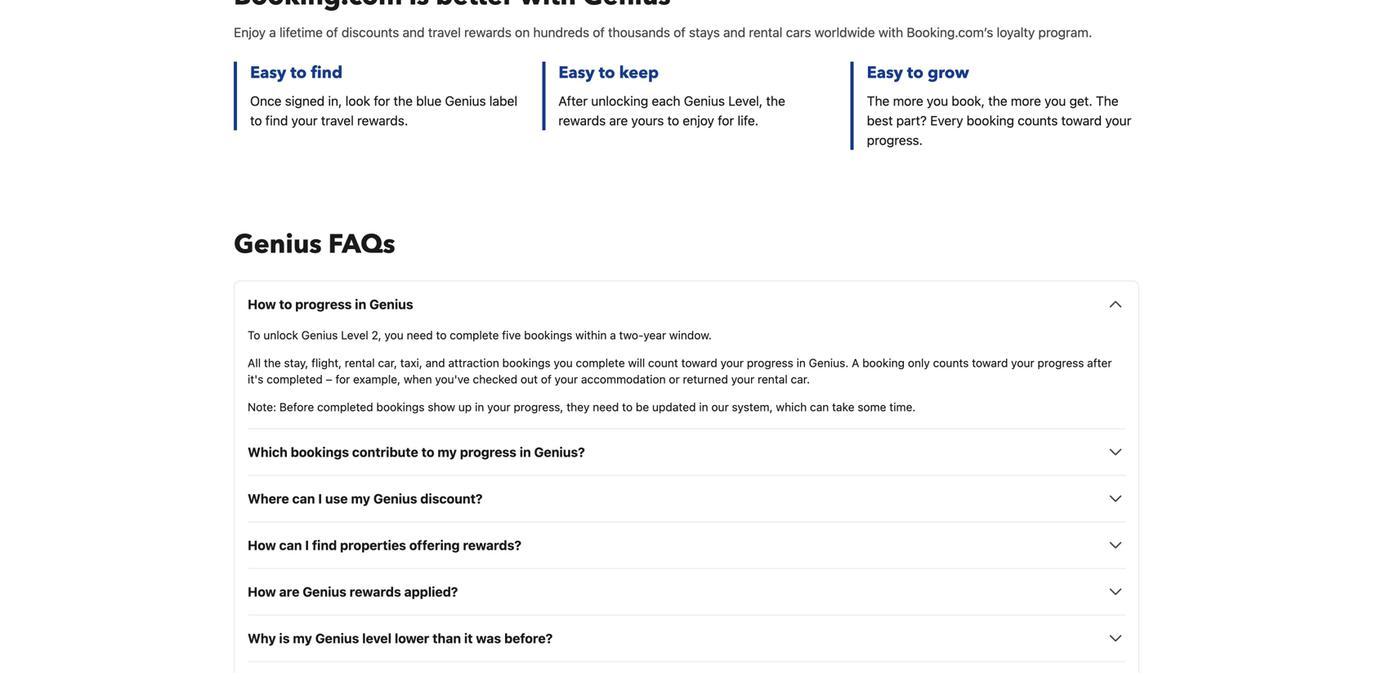 Task type: locate. For each thing, give the bounding box(es) containing it.
faqs
[[328, 227, 395, 262]]

1 vertical spatial find
[[265, 113, 288, 128]]

0 vertical spatial counts
[[1018, 113, 1058, 128]]

window.
[[669, 328, 712, 342]]

0 vertical spatial how
[[248, 297, 276, 312]]

in up car.
[[797, 356, 806, 370]]

for inside once signed in, look for the blue genius label to find your travel rewards.
[[374, 93, 390, 109]]

complete inside all the stay, flight, rental car, taxi, and attraction bookings you complete will count toward your progress in genius. a booking only counts toward your progress after it's completed – for example, when you've checked out of your accommodation or returned your rental car.
[[576, 356, 625, 370]]

find up in,
[[311, 62, 343, 84]]

1 horizontal spatial for
[[374, 93, 390, 109]]

2 horizontal spatial easy
[[867, 62, 903, 84]]

offering
[[409, 538, 460, 553]]

the right get.
[[1096, 93, 1119, 109]]

of right out at the left bottom of page
[[541, 373, 552, 386]]

1 horizontal spatial rewards
[[464, 24, 512, 40]]

i left use
[[318, 491, 322, 507]]

rental up example,
[[345, 356, 375, 370]]

i up how are genius rewards applied?
[[305, 538, 309, 553]]

the right all
[[264, 356, 281, 370]]

my for to
[[438, 445, 457, 460]]

how up to
[[248, 297, 276, 312]]

a
[[852, 356, 859, 370]]

rewards left on
[[464, 24, 512, 40]]

genius down contribute
[[373, 491, 417, 507]]

stays
[[689, 24, 720, 40]]

car.
[[791, 373, 810, 386]]

easy up after on the left top
[[559, 62, 595, 84]]

1 vertical spatial complete
[[576, 356, 625, 370]]

in left our
[[699, 400, 708, 414]]

only
[[908, 356, 930, 370]]

1 vertical spatial counts
[[933, 356, 969, 370]]

booking down the book,
[[967, 113, 1014, 128]]

genius.
[[809, 356, 849, 370]]

progress inside dropdown button
[[295, 297, 352, 312]]

can inside "how can i find properties offering rewards?" dropdown button
[[279, 538, 302, 553]]

counts inside the more you book, the more you get. the best part? every booking counts toward your progress.
[[1018, 113, 1058, 128]]

and right the stays
[[724, 24, 746, 40]]

my for use
[[351, 491, 370, 507]]

3 how from the top
[[248, 584, 276, 600]]

to up unlock
[[279, 297, 292, 312]]

some
[[858, 400, 887, 414]]

1 horizontal spatial the
[[1096, 93, 1119, 109]]

bookings up out at the left bottom of page
[[502, 356, 551, 370]]

your
[[291, 113, 318, 128], [1106, 113, 1132, 128], [721, 356, 744, 370], [1011, 356, 1035, 370], [555, 373, 578, 386], [731, 373, 755, 386], [487, 400, 511, 414]]

0 vertical spatial complete
[[450, 328, 499, 342]]

1 how from the top
[[248, 297, 276, 312]]

how down where
[[248, 538, 276, 553]]

1 horizontal spatial are
[[609, 113, 628, 128]]

1 vertical spatial for
[[718, 113, 734, 128]]

be
[[636, 400, 649, 414]]

rewards.
[[357, 113, 408, 128]]

1 horizontal spatial i
[[318, 491, 322, 507]]

completed inside all the stay, flight, rental car, taxi, and attraction bookings you complete will count toward your progress in genius. a booking only counts toward your progress after it's completed – for example, when you've checked out of your accommodation or returned your rental car.
[[267, 373, 323, 386]]

1 vertical spatial a
[[610, 328, 616, 342]]

you
[[927, 93, 948, 109], [1045, 93, 1066, 109], [385, 328, 404, 342], [554, 356, 573, 370]]

to inside once signed in, look for the blue genius label to find your travel rewards.
[[250, 113, 262, 128]]

and right discounts on the left
[[403, 24, 425, 40]]

the left blue on the left top of the page
[[394, 93, 413, 109]]

genius up enjoy
[[684, 93, 725, 109]]

can for how can i find properties offering rewards?
[[279, 538, 302, 553]]

0 horizontal spatial booking
[[863, 356, 905, 370]]

rental left car.
[[758, 373, 788, 386]]

2 horizontal spatial toward
[[1062, 113, 1102, 128]]

travel up blue on the left top of the page
[[428, 24, 461, 40]]

the up best
[[867, 93, 890, 109]]

note: before completed bookings show up in your progress, they need to be updated in our system, which can take some time.
[[248, 400, 916, 414]]

rewards inside after unlocking each genius level, the rewards are yours to enjoy for life.
[[559, 113, 606, 128]]

need up taxi,
[[407, 328, 433, 342]]

lifetime
[[280, 24, 323, 40]]

0 horizontal spatial travel
[[321, 113, 354, 128]]

0 vertical spatial booking
[[967, 113, 1014, 128]]

easy
[[250, 62, 286, 84], [559, 62, 595, 84], [867, 62, 903, 84]]

all the stay, flight, rental car, taxi, and attraction bookings you complete will count toward your progress in genius. a booking only counts toward your progress after it's completed – for example, when you've checked out of your accommodation or returned your rental car.
[[248, 356, 1112, 386]]

after
[[1087, 356, 1112, 370]]

the right level,
[[766, 93, 785, 109]]

easy down with
[[867, 62, 903, 84]]

properties
[[340, 538, 406, 553]]

2 horizontal spatial for
[[718, 113, 734, 128]]

1 vertical spatial can
[[292, 491, 315, 507]]

0 vertical spatial for
[[374, 93, 390, 109]]

thousands
[[608, 24, 670, 40]]

i for find
[[305, 538, 309, 553]]

1 vertical spatial how
[[248, 538, 276, 553]]

to inside dropdown button
[[279, 297, 292, 312]]

1 vertical spatial travel
[[321, 113, 354, 128]]

once signed in, look for the blue genius label to find your travel rewards.
[[250, 93, 518, 128]]

bookings
[[524, 328, 572, 342], [502, 356, 551, 370], [376, 400, 425, 414], [291, 445, 349, 460]]

0 vertical spatial travel
[[428, 24, 461, 40]]

travel down in,
[[321, 113, 354, 128]]

a
[[269, 24, 276, 40], [610, 328, 616, 342]]

0 horizontal spatial more
[[893, 93, 924, 109]]

and
[[403, 24, 425, 40], [724, 24, 746, 40], [426, 356, 445, 370]]

can down where
[[279, 538, 302, 553]]

0 vertical spatial my
[[438, 445, 457, 460]]

1 horizontal spatial easy
[[559, 62, 595, 84]]

a left two-
[[610, 328, 616, 342]]

2 vertical spatial rental
[[758, 373, 788, 386]]

0 vertical spatial rewards
[[464, 24, 512, 40]]

bookings up use
[[291, 445, 349, 460]]

1 horizontal spatial booking
[[967, 113, 1014, 128]]

was
[[476, 631, 501, 646]]

1 vertical spatial rewards
[[559, 113, 606, 128]]

in left genius?
[[520, 445, 531, 460]]

part?
[[897, 113, 927, 128]]

0 horizontal spatial rewards
[[350, 584, 401, 600]]

easy to find
[[250, 62, 343, 84]]

1 vertical spatial booking
[[863, 356, 905, 370]]

how
[[248, 297, 276, 312], [248, 538, 276, 553], [248, 584, 276, 600]]

in right up
[[475, 400, 484, 414]]

for right –
[[335, 373, 350, 386]]

3 easy from the left
[[867, 62, 903, 84]]

find down once
[[265, 113, 288, 128]]

of left the stays
[[674, 24, 686, 40]]

0 horizontal spatial the
[[867, 93, 890, 109]]

than
[[433, 631, 461, 646]]

1 horizontal spatial my
[[351, 491, 370, 507]]

0 horizontal spatial i
[[305, 538, 309, 553]]

1 horizontal spatial counts
[[1018, 113, 1058, 128]]

booking right a
[[863, 356, 905, 370]]

0 horizontal spatial and
[[403, 24, 425, 40]]

out
[[521, 373, 538, 386]]

for up rewards.
[[374, 93, 390, 109]]

count
[[648, 356, 678, 370]]

2 horizontal spatial my
[[438, 445, 457, 460]]

1 vertical spatial need
[[593, 400, 619, 414]]

it
[[464, 631, 473, 646]]

0 vertical spatial i
[[318, 491, 322, 507]]

the
[[394, 93, 413, 109], [766, 93, 785, 109], [988, 93, 1008, 109], [264, 356, 281, 370]]

toward down get.
[[1062, 113, 1102, 128]]

1 vertical spatial i
[[305, 538, 309, 553]]

my inside dropdown button
[[438, 445, 457, 460]]

0 horizontal spatial easy
[[250, 62, 286, 84]]

progress.
[[867, 132, 923, 148]]

rewards?
[[463, 538, 522, 553]]

use
[[325, 491, 348, 507]]

to down the "each"
[[668, 113, 679, 128]]

which
[[776, 400, 807, 414]]

0 horizontal spatial need
[[407, 328, 433, 342]]

and inside all the stay, flight, rental car, taxi, and attraction bookings you complete will count toward your progress in genius. a booking only counts toward your progress after it's completed – for example, when you've checked out of your accommodation or returned your rental car.
[[426, 356, 445, 370]]

2 vertical spatial find
[[312, 538, 337, 553]]

0 horizontal spatial for
[[335, 373, 350, 386]]

accommodation
[[581, 373, 666, 386]]

2 vertical spatial rewards
[[350, 584, 401, 600]]

our
[[712, 400, 729, 414]]

can left use
[[292, 491, 315, 507]]

easy for easy to keep
[[559, 62, 595, 84]]

the inside after unlocking each genius level, the rewards are yours to enjoy for life.
[[766, 93, 785, 109]]

completed down –
[[317, 400, 373, 414]]

are up is
[[279, 584, 300, 600]]

system,
[[732, 400, 773, 414]]

toward right 'only'
[[972, 356, 1008, 370]]

0 vertical spatial are
[[609, 113, 628, 128]]

my right is
[[293, 631, 312, 646]]

2 how from the top
[[248, 538, 276, 553]]

for left life.
[[718, 113, 734, 128]]

counts inside all the stay, flight, rental car, taxi, and attraction bookings you complete will count toward your progress in genius. a booking only counts toward your progress after it's completed – for example, when you've checked out of your accommodation or returned your rental car.
[[933, 356, 969, 370]]

2,
[[372, 328, 381, 342]]

a right enjoy
[[269, 24, 276, 40]]

complete up accommodation
[[576, 356, 625, 370]]

1 horizontal spatial and
[[426, 356, 445, 370]]

1 horizontal spatial complete
[[576, 356, 625, 370]]

example,
[[353, 373, 401, 386]]

find inside once signed in, look for the blue genius label to find your travel rewards.
[[265, 113, 288, 128]]

0 vertical spatial can
[[810, 400, 829, 414]]

0 horizontal spatial counts
[[933, 356, 969, 370]]

progress down up
[[460, 445, 517, 460]]

on
[[515, 24, 530, 40]]

progress up level
[[295, 297, 352, 312]]

hundreds
[[533, 24, 589, 40]]

1 easy from the left
[[250, 62, 286, 84]]

0 horizontal spatial toward
[[681, 356, 718, 370]]

toward inside the more you book, the more you get. the best part? every booking counts toward your progress.
[[1062, 113, 1102, 128]]

enjoy
[[234, 24, 266, 40]]

0 vertical spatial completed
[[267, 373, 323, 386]]

they
[[567, 400, 590, 414]]

yours
[[631, 113, 664, 128]]

toward for to unlock genius level 2, you need to complete five bookings within a two-year window.
[[681, 356, 718, 370]]

you up they
[[554, 356, 573, 370]]

to up you've
[[436, 328, 447, 342]]

1 horizontal spatial more
[[1011, 93, 1041, 109]]

level,
[[728, 93, 763, 109]]

0 horizontal spatial are
[[279, 584, 300, 600]]

to up unlocking
[[599, 62, 615, 84]]

bookings inside dropdown button
[[291, 445, 349, 460]]

to down once
[[250, 113, 262, 128]]

is
[[279, 631, 290, 646]]

1 horizontal spatial a
[[610, 328, 616, 342]]

bookings right five
[[524, 328, 572, 342]]

the right the book,
[[988, 93, 1008, 109]]

booking
[[967, 113, 1014, 128], [863, 356, 905, 370]]

note:
[[248, 400, 276, 414]]

2 vertical spatial how
[[248, 584, 276, 600]]

rental left cars
[[749, 24, 783, 40]]

rewards down after on the left top
[[559, 113, 606, 128]]

0 horizontal spatial my
[[293, 631, 312, 646]]

and up you've
[[426, 356, 445, 370]]

2 vertical spatial can
[[279, 538, 302, 553]]

2 horizontal spatial rewards
[[559, 113, 606, 128]]

1 horizontal spatial need
[[593, 400, 619, 414]]

2 the from the left
[[1096, 93, 1119, 109]]

each
[[652, 93, 681, 109]]

2 easy from the left
[[559, 62, 595, 84]]

find
[[311, 62, 343, 84], [265, 113, 288, 128], [312, 538, 337, 553]]

toward up "returned"
[[681, 356, 718, 370]]

for inside all the stay, flight, rental car, taxi, and attraction bookings you complete will count toward your progress in genius. a booking only counts toward your progress after it's completed – for example, when you've checked out of your accommodation or returned your rental car.
[[335, 373, 350, 386]]

easy up once
[[250, 62, 286, 84]]

time.
[[890, 400, 916, 414]]

in up level
[[355, 297, 366, 312]]

more up part?
[[893, 93, 924, 109]]

label
[[490, 93, 518, 109]]

which bookings contribute to my progress in genius? button
[[248, 443, 1126, 462]]

are
[[609, 113, 628, 128], [279, 584, 300, 600]]

my right use
[[351, 491, 370, 507]]

genius up flight,
[[301, 328, 338, 342]]

rewards up level
[[350, 584, 401, 600]]

1 vertical spatial my
[[351, 491, 370, 507]]

find down use
[[312, 538, 337, 553]]

0 vertical spatial a
[[269, 24, 276, 40]]

genius inside after unlocking each genius level, the rewards are yours to enjoy for life.
[[684, 93, 725, 109]]

1 horizontal spatial travel
[[428, 24, 461, 40]]

are down unlocking
[[609, 113, 628, 128]]

unlock
[[263, 328, 298, 342]]

up
[[458, 400, 472, 414]]

for
[[374, 93, 390, 109], [718, 113, 734, 128], [335, 373, 350, 386]]

signed
[[285, 93, 325, 109]]

can left "take"
[[810, 400, 829, 414]]

my down show
[[438, 445, 457, 460]]

in inside all the stay, flight, rental car, taxi, and attraction bookings you complete will count toward your progress in genius. a booking only counts toward your progress after it's completed – for example, when you've checked out of your accommodation or returned your rental car.
[[797, 356, 806, 370]]

1 vertical spatial are
[[279, 584, 300, 600]]

completed down stay, on the left of page
[[267, 373, 323, 386]]

can inside where can i use my genius discount? dropdown button
[[292, 491, 315, 507]]

2 vertical spatial for
[[335, 373, 350, 386]]

flight,
[[312, 356, 342, 370]]

in inside which bookings contribute to my progress in genius? dropdown button
[[520, 445, 531, 460]]

how up why
[[248, 584, 276, 600]]

genius up "how to progress in genius"
[[234, 227, 322, 262]]

to inside after unlocking each genius level, the rewards are yours to enjoy for life.
[[668, 113, 679, 128]]

easy for easy to find
[[250, 62, 286, 84]]

0 horizontal spatial a
[[269, 24, 276, 40]]

more left get.
[[1011, 93, 1041, 109]]

progress inside dropdown button
[[460, 445, 517, 460]]

progress
[[295, 297, 352, 312], [747, 356, 794, 370], [1038, 356, 1084, 370], [460, 445, 517, 460]]

to right contribute
[[422, 445, 434, 460]]

to inside dropdown button
[[422, 445, 434, 460]]

need right they
[[593, 400, 619, 414]]

genius right blue on the left top of the page
[[445, 93, 486, 109]]

rewards inside dropdown button
[[350, 584, 401, 600]]

you inside all the stay, flight, rental car, taxi, and attraction bookings you complete will count toward your progress in genius. a booking only counts toward your progress after it's completed – for example, when you've checked out of your accommodation or returned your rental car.
[[554, 356, 573, 370]]

complete up 'attraction'
[[450, 328, 499, 342]]



Task type: vqa. For each thing, say whether or not it's contained in the screenshot.
the a to the bottom
yes



Task type: describe. For each thing, give the bounding box(es) containing it.
before
[[279, 400, 314, 414]]

the inside once signed in, look for the blue genius label to find your travel rewards.
[[394, 93, 413, 109]]

how can i find properties offering rewards? button
[[248, 536, 1126, 555]]

easy to grow
[[867, 62, 969, 84]]

0 horizontal spatial complete
[[450, 328, 499, 342]]

to up signed
[[290, 62, 307, 84]]

two-
[[619, 328, 644, 342]]

easy to keep
[[559, 62, 659, 84]]

for inside after unlocking each genius level, the rewards are yours to enjoy for life.
[[718, 113, 734, 128]]

worldwide
[[815, 24, 875, 40]]

are inside "how are genius rewards applied?" dropdown button
[[279, 584, 300, 600]]

can for where can i use my genius discount?
[[292, 491, 315, 507]]

genius faqs
[[234, 227, 395, 262]]

how are genius rewards applied? button
[[248, 582, 1126, 602]]

why is my genius level lower than it was before?
[[248, 631, 553, 646]]

lower
[[395, 631, 429, 646]]

best
[[867, 113, 893, 128]]

0 vertical spatial need
[[407, 328, 433, 342]]

the inside the more you book, the more you get. the best part? every booking counts toward your progress.
[[988, 93, 1008, 109]]

checked
[[473, 373, 518, 386]]

how to progress in genius button
[[248, 295, 1126, 314]]

once
[[250, 93, 282, 109]]

unlocking
[[591, 93, 648, 109]]

level
[[362, 631, 392, 646]]

how for how to progress in genius
[[248, 297, 276, 312]]

within
[[576, 328, 607, 342]]

before?
[[504, 631, 553, 646]]

enjoy a lifetime of discounts and travel rewards on hundreds of thousands of stays and rental cars worldwide with booking.com's loyalty program.
[[234, 24, 1092, 40]]

all
[[248, 356, 261, 370]]

find inside dropdown button
[[312, 538, 337, 553]]

are inside after unlocking each genius level, the rewards are yours to enjoy for life.
[[609, 113, 628, 128]]

year
[[644, 328, 666, 342]]

2 horizontal spatial and
[[724, 24, 746, 40]]

bookings down the when
[[376, 400, 425, 414]]

which
[[248, 445, 288, 460]]

toward for easy to grow
[[1062, 113, 1102, 128]]

1 vertical spatial completed
[[317, 400, 373, 414]]

of right lifetime
[[326, 24, 338, 40]]

1 horizontal spatial toward
[[972, 356, 1008, 370]]

it's
[[248, 373, 264, 386]]

booking inside all the stay, flight, rental car, taxi, and attraction bookings you complete will count toward your progress in genius. a booking only counts toward your progress after it's completed – for example, when you've checked out of your accommodation or returned your rental car.
[[863, 356, 905, 370]]

attraction
[[448, 356, 499, 370]]

will
[[628, 356, 645, 370]]

progress left after
[[1038, 356, 1084, 370]]

to unlock genius level 2, you need to complete five bookings within a two-year window.
[[248, 328, 712, 342]]

easy for easy to grow
[[867, 62, 903, 84]]

0 vertical spatial find
[[311, 62, 343, 84]]

book,
[[952, 93, 985, 109]]

in inside how to progress in genius dropdown button
[[355, 297, 366, 312]]

take
[[832, 400, 855, 414]]

to
[[248, 328, 260, 342]]

travel inside once signed in, look for the blue genius label to find your travel rewards.
[[321, 113, 354, 128]]

1 the from the left
[[867, 93, 890, 109]]

how for how are genius rewards applied?
[[248, 584, 276, 600]]

look
[[346, 93, 370, 109]]

genius left level
[[315, 631, 359, 646]]

show
[[428, 400, 455, 414]]

you up the every
[[927, 93, 948, 109]]

five
[[502, 328, 521, 342]]

with
[[879, 24, 903, 40]]

how can i find properties offering rewards?
[[248, 538, 522, 553]]

discounts
[[342, 24, 399, 40]]

where can i use my genius discount? button
[[248, 489, 1126, 509]]

returned
[[683, 373, 728, 386]]

contribute
[[352, 445, 418, 460]]

keep
[[619, 62, 659, 84]]

2 vertical spatial my
[[293, 631, 312, 646]]

to left be
[[622, 400, 633, 414]]

when
[[404, 373, 432, 386]]

car,
[[378, 356, 397, 370]]

grow
[[928, 62, 969, 84]]

where can i use my genius discount?
[[248, 491, 483, 507]]

of right hundreds
[[593, 24, 605, 40]]

to left the grow
[[907, 62, 924, 84]]

genius?
[[534, 445, 585, 460]]

or
[[669, 373, 680, 386]]

1 vertical spatial rental
[[345, 356, 375, 370]]

genius inside once signed in, look for the blue genius label to find your travel rewards.
[[445, 93, 486, 109]]

0 vertical spatial rental
[[749, 24, 783, 40]]

why is my genius level lower than it was before? button
[[248, 629, 1126, 649]]

of inside all the stay, flight, rental car, taxi, and attraction bookings you complete will count toward your progress in genius. a booking only counts toward your progress after it's completed – for example, when you've checked out of your accommodation or returned your rental car.
[[541, 373, 552, 386]]

your inside the more you book, the more you get. the best part? every booking counts toward your progress.
[[1106, 113, 1132, 128]]

blue
[[416, 93, 442, 109]]

updated
[[652, 400, 696, 414]]

enjoy
[[683, 113, 714, 128]]

i for use
[[318, 491, 322, 507]]

you right 2, on the left
[[385, 328, 404, 342]]

how are genius rewards applied?
[[248, 584, 458, 600]]

genius up 2, on the left
[[370, 297, 413, 312]]

progress up car.
[[747, 356, 794, 370]]

you've
[[435, 373, 470, 386]]

after unlocking each genius level, the rewards are yours to enjoy for life.
[[559, 93, 785, 128]]

taxi,
[[400, 356, 422, 370]]

program.
[[1039, 24, 1092, 40]]

the inside all the stay, flight, rental car, taxi, and attraction bookings you complete will count toward your progress in genius. a booking only counts toward your progress after it's completed – for example, when you've checked out of your accommodation or returned your rental car.
[[264, 356, 281, 370]]

level
[[341, 328, 368, 342]]

–
[[326, 373, 332, 386]]

after
[[559, 93, 588, 109]]

your inside once signed in, look for the blue genius label to find your travel rewards.
[[291, 113, 318, 128]]

get.
[[1070, 93, 1093, 109]]

you left get.
[[1045, 93, 1066, 109]]

bookings inside all the stay, flight, rental car, taxi, and attraction bookings you complete will count toward your progress in genius. a booking only counts toward your progress after it's completed – for example, when you've checked out of your accommodation or returned your rental car.
[[502, 356, 551, 370]]

genius down properties
[[303, 584, 346, 600]]

2 more from the left
[[1011, 93, 1041, 109]]

life.
[[738, 113, 759, 128]]

booking inside the more you book, the more you get. the best part? every booking counts toward your progress.
[[967, 113, 1014, 128]]

how for how can i find properties offering rewards?
[[248, 538, 276, 553]]

cars
[[786, 24, 811, 40]]

the more you book, the more you get. the best part? every booking counts toward your progress.
[[867, 93, 1132, 148]]

stay,
[[284, 356, 308, 370]]

why
[[248, 631, 276, 646]]

1 more from the left
[[893, 93, 924, 109]]

progress,
[[514, 400, 564, 414]]

loyalty
[[997, 24, 1035, 40]]

how to progress in genius
[[248, 297, 413, 312]]

which bookings contribute to my progress in genius?
[[248, 445, 585, 460]]



